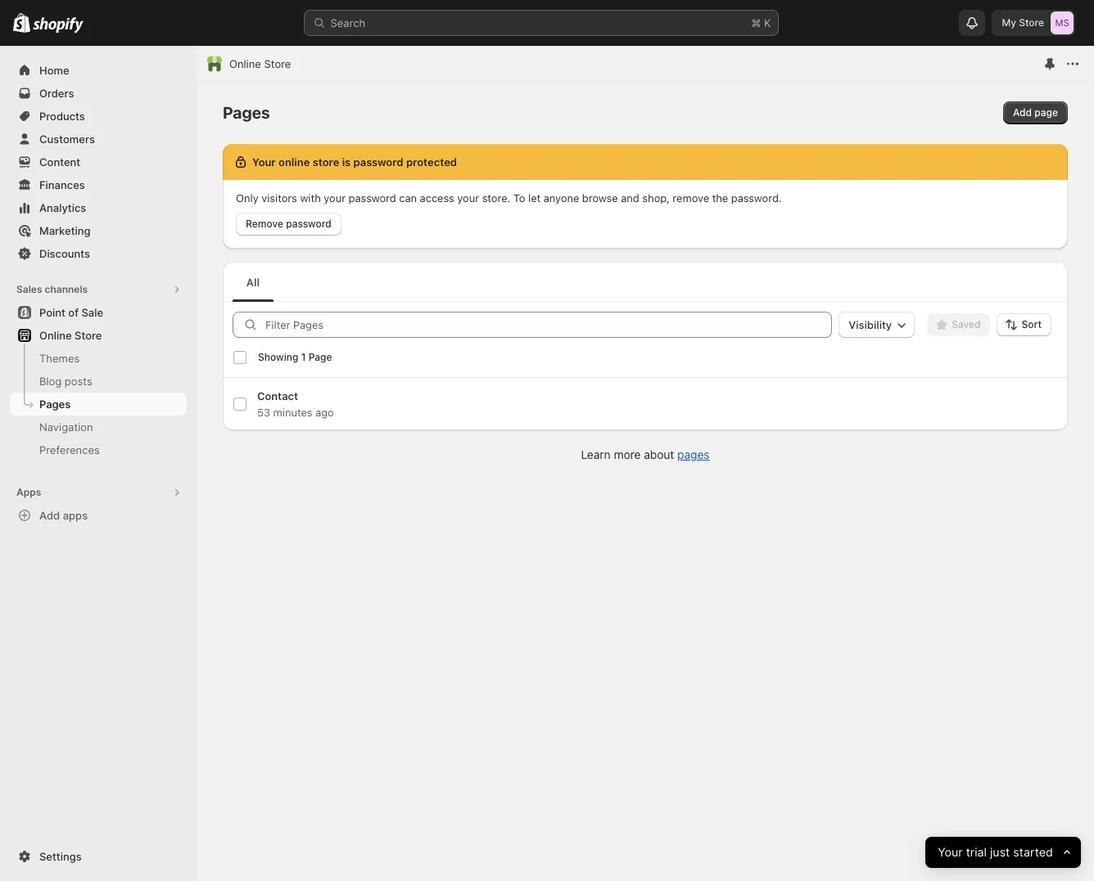 Task type: locate. For each thing, give the bounding box(es) containing it.
store right "online store" icon
[[264, 57, 291, 70]]

0 vertical spatial online
[[229, 57, 261, 70]]

online right "online store" icon
[[229, 57, 261, 70]]

content
[[39, 156, 80, 169]]

online store link
[[229, 56, 291, 72], [10, 324, 187, 347]]

discounts link
[[10, 242, 187, 265]]

⌘ k
[[751, 16, 771, 29]]

online store link right "online store" icon
[[229, 56, 291, 72]]

shopify image
[[13, 13, 31, 33], [33, 17, 84, 33]]

preferences link
[[10, 439, 187, 462]]

2 horizontal spatial store
[[1019, 16, 1044, 29]]

navigation link
[[10, 416, 187, 439]]

store
[[1019, 16, 1044, 29], [264, 57, 291, 70], [75, 329, 102, 342]]

1 vertical spatial store
[[264, 57, 291, 70]]

online down point
[[39, 329, 72, 342]]

online store link down sale
[[10, 324, 187, 347]]

⌘
[[751, 16, 761, 29]]

your trial just started
[[938, 845, 1053, 860]]

0 horizontal spatial online store link
[[10, 324, 187, 347]]

online store
[[229, 57, 291, 70], [39, 329, 102, 342]]

home link
[[10, 59, 187, 82]]

1 vertical spatial online store link
[[10, 324, 187, 347]]

0 horizontal spatial online
[[39, 329, 72, 342]]

trial
[[966, 845, 987, 860]]

pages
[[39, 398, 71, 411]]

point of sale button
[[0, 301, 197, 324]]

point of sale link
[[10, 301, 187, 324]]

blog posts
[[39, 375, 92, 388]]

0 vertical spatial online store
[[229, 57, 291, 70]]

apps
[[63, 509, 88, 522]]

products link
[[10, 105, 187, 128]]

my store image
[[1051, 11, 1074, 34]]

2 vertical spatial store
[[75, 329, 102, 342]]

of
[[68, 306, 79, 319]]

analytics
[[39, 201, 86, 215]]

your trial just started button
[[925, 838, 1081, 869]]

1 horizontal spatial online store
[[229, 57, 291, 70]]

orders link
[[10, 82, 187, 105]]

marketing
[[39, 224, 90, 237]]

1 horizontal spatial store
[[264, 57, 291, 70]]

online store down "point of sale"
[[39, 329, 102, 342]]

themes link
[[10, 347, 187, 370]]

add apps
[[39, 509, 88, 522]]

point
[[39, 306, 65, 319]]

1 vertical spatial online store
[[39, 329, 102, 342]]

blog posts link
[[10, 370, 187, 393]]

customers link
[[10, 128, 187, 151]]

add apps button
[[10, 504, 187, 527]]

1 vertical spatial online
[[39, 329, 72, 342]]

store right my
[[1019, 16, 1044, 29]]

started
[[1013, 845, 1053, 860]]

0 vertical spatial online store link
[[229, 56, 291, 72]]

my store
[[1002, 16, 1044, 29]]

finances
[[39, 179, 85, 192]]

0 vertical spatial store
[[1019, 16, 1044, 29]]

store down sale
[[75, 329, 102, 342]]

online store right "online store" icon
[[229, 57, 291, 70]]

1 horizontal spatial online store link
[[229, 56, 291, 72]]

online
[[229, 57, 261, 70], [39, 329, 72, 342]]

home
[[39, 64, 69, 77]]

apps
[[16, 486, 41, 499]]

navigation
[[39, 421, 93, 434]]

0 horizontal spatial online store
[[39, 329, 102, 342]]

0 horizontal spatial store
[[75, 329, 102, 342]]



Task type: describe. For each thing, give the bounding box(es) containing it.
discounts
[[39, 247, 90, 260]]

pages link
[[10, 393, 187, 416]]

sale
[[81, 306, 103, 319]]

channels
[[45, 283, 88, 296]]

your
[[938, 845, 963, 860]]

just
[[990, 845, 1010, 860]]

customers
[[39, 133, 95, 146]]

analytics link
[[10, 197, 187, 219]]

products
[[39, 110, 85, 123]]

settings link
[[10, 846, 187, 869]]

blog
[[39, 375, 62, 388]]

1 horizontal spatial shopify image
[[33, 17, 84, 33]]

preferences
[[39, 444, 100, 457]]

posts
[[65, 375, 92, 388]]

add
[[39, 509, 60, 522]]

finances link
[[10, 174, 187, 197]]

k
[[764, 16, 771, 29]]

my
[[1002, 16, 1016, 29]]

themes
[[39, 352, 80, 365]]

point of sale
[[39, 306, 103, 319]]

marketing link
[[10, 219, 187, 242]]

sales channels button
[[10, 278, 187, 301]]

settings
[[39, 851, 82, 864]]

search
[[330, 16, 365, 29]]

0 horizontal spatial shopify image
[[13, 13, 31, 33]]

orders
[[39, 87, 74, 100]]

1 horizontal spatial online
[[229, 57, 261, 70]]

apps button
[[10, 482, 187, 504]]

sales
[[16, 283, 42, 296]]

content link
[[10, 151, 187, 174]]

online store image
[[206, 56, 223, 72]]

sales channels
[[16, 283, 88, 296]]



Task type: vqa. For each thing, say whether or not it's contained in the screenshot.
"Minimalist calendar icon enclosed within a circle, with a green plant sprouting next of it, depicting growth."
no



